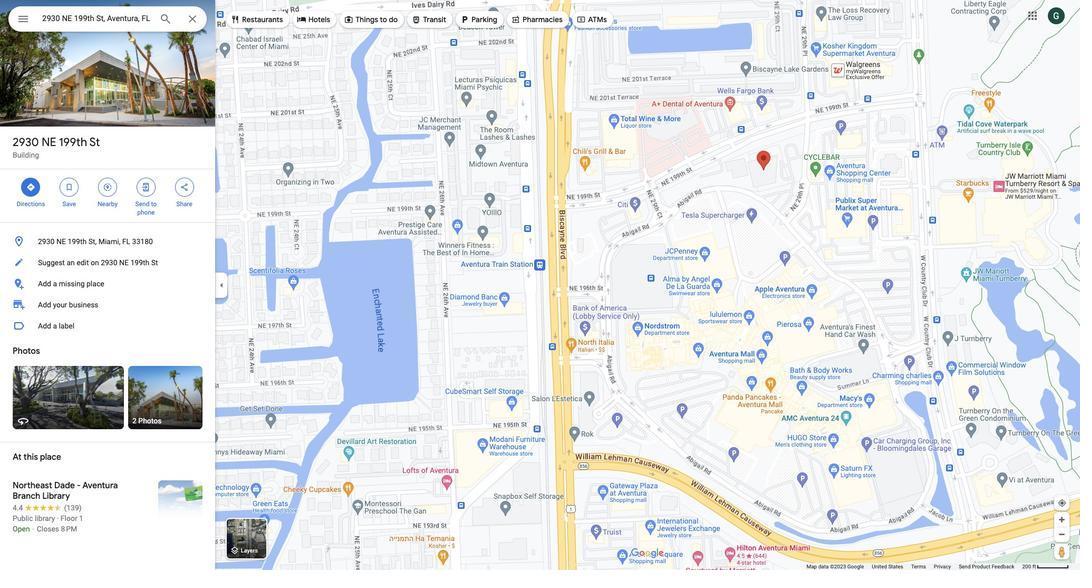 Task type: locate. For each thing, give the bounding box(es) containing it.
photos
[[13, 346, 40, 357], [138, 417, 162, 425]]

4.4
[[13, 504, 23, 512]]

send
[[135, 200, 150, 208], [959, 564, 971, 570]]

suggest an edit on 2930 ne 199th st button
[[0, 252, 215, 273]]

0 vertical spatial a
[[53, 280, 57, 288]]

add
[[38, 280, 51, 288], [38, 301, 51, 309], [38, 322, 51, 330]]

1 add from the top
[[38, 280, 51, 288]]

a left missing
[[53, 280, 57, 288]]

199th for st
[[59, 135, 87, 150]]

send for send product feedback
[[959, 564, 971, 570]]

0 vertical spatial send
[[135, 200, 150, 208]]

suggest an edit on 2930 ne 199th st
[[38, 258, 158, 267]]

send up phone
[[135, 200, 150, 208]]

terms
[[911, 564, 926, 570]]

2 a from the top
[[53, 322, 57, 330]]

photos right '2'
[[138, 417, 162, 425]]

0 horizontal spatial st
[[89, 135, 100, 150]]

1 vertical spatial to
[[151, 200, 157, 208]]

add a missing place button
[[0, 273, 215, 294]]

northeast
[[13, 481, 52, 491]]

2930 inside 2930 ne 199th st building
[[13, 135, 39, 150]]

ne for st,
[[56, 237, 66, 246]]

pharmacies
[[523, 15, 563, 24]]


[[460, 14, 470, 25]]

199th down the 33180
[[131, 258, 149, 267]]

 hotels
[[297, 14, 330, 25]]

to inside send to phone
[[151, 200, 157, 208]]

send left product
[[959, 564, 971, 570]]

ne inside 2930 ne 199th st building
[[42, 135, 56, 150]]

2 photos
[[132, 417, 162, 425]]

terms button
[[911, 563, 926, 570]]

200
[[1023, 564, 1031, 570]]


[[511, 14, 521, 25]]

place
[[87, 280, 104, 288], [40, 452, 61, 463]]

0 vertical spatial add
[[38, 280, 51, 288]]

199th inside 2930 ne 199th st building
[[59, 135, 87, 150]]

0 horizontal spatial photos
[[13, 346, 40, 357]]

1 vertical spatial 199th
[[68, 237, 87, 246]]

footer inside the google maps 'element'
[[807, 563, 1023, 570]]

parking
[[472, 15, 497, 24]]

1 horizontal spatial send
[[959, 564, 971, 570]]

1 a from the top
[[53, 280, 57, 288]]


[[297, 14, 306, 25]]

1 vertical spatial ne
[[56, 237, 66, 246]]

ne
[[42, 135, 56, 150], [56, 237, 66, 246], [119, 258, 129, 267]]

2 add from the top
[[38, 301, 51, 309]]

ft
[[1033, 564, 1036, 570]]

united
[[872, 564, 887, 570]]

1 vertical spatial photos
[[138, 417, 162, 425]]


[[577, 14, 586, 25]]

actions for 2930 ne 199th st region
[[0, 169, 215, 222]]

send for send to phone
[[135, 200, 150, 208]]

2 vertical spatial add
[[38, 322, 51, 330]]

199th left the 'st,'
[[68, 237, 87, 246]]

199th
[[59, 135, 87, 150], [68, 237, 87, 246], [131, 258, 149, 267]]

0 vertical spatial to
[[380, 15, 387, 24]]

1 vertical spatial add
[[38, 301, 51, 309]]

add left label
[[38, 322, 51, 330]]

dade
[[54, 481, 75, 491]]

add left your
[[38, 301, 51, 309]]

label
[[59, 322, 74, 330]]

google
[[848, 564, 864, 570]]

2930 up building
[[13, 135, 39, 150]]

1 vertical spatial place
[[40, 452, 61, 463]]

3 add from the top
[[38, 322, 51, 330]]

1 vertical spatial st
[[151, 258, 158, 267]]

2930 up suggest
[[38, 237, 55, 246]]

2930 right on
[[101, 258, 117, 267]]

1 horizontal spatial st
[[151, 258, 158, 267]]

place right this
[[40, 452, 61, 463]]

 parking
[[460, 14, 497, 25]]

199th up 
[[59, 135, 87, 150]]

directions
[[17, 200, 45, 208]]

collapse side panel image
[[216, 279, 227, 291]]

add down suggest
[[38, 280, 51, 288]]

closes
[[37, 525, 59, 533]]

a left label
[[53, 322, 57, 330]]

data
[[818, 564, 829, 570]]

1 vertical spatial 2930
[[38, 237, 55, 246]]

place inside add a missing place button
[[87, 280, 104, 288]]


[[231, 14, 240, 25]]

200 ft
[[1023, 564, 1036, 570]]

0 vertical spatial 199th
[[59, 135, 87, 150]]

missing
[[59, 280, 85, 288]]

st inside button
[[151, 258, 158, 267]]

 transit
[[412, 14, 446, 25]]

1 horizontal spatial photos
[[138, 417, 162, 425]]

2930 NE 199th St, Aventura, FL 33180 field
[[8, 6, 207, 32]]

fl
[[122, 237, 130, 246]]

send to phone
[[135, 200, 157, 216]]

do
[[389, 15, 398, 24]]

phone
[[137, 209, 155, 216]]

a
[[53, 280, 57, 288], [53, 322, 57, 330]]

1 horizontal spatial to
[[380, 15, 387, 24]]

8 pm
[[61, 525, 77, 533]]

0 vertical spatial ne
[[42, 135, 56, 150]]

 atms
[[577, 14, 607, 25]]

1 vertical spatial send
[[959, 564, 971, 570]]

0 vertical spatial 2930
[[13, 135, 39, 150]]

your
[[53, 301, 67, 309]]

nearby
[[98, 200, 118, 208]]

1 horizontal spatial place
[[87, 280, 104, 288]]

footer containing map data ©2023 google
[[807, 563, 1023, 570]]

 button
[[8, 6, 38, 34]]

photos down add a label
[[13, 346, 40, 357]]

to up phone
[[151, 200, 157, 208]]

add for add a missing place
[[38, 280, 51, 288]]

0 horizontal spatial send
[[135, 200, 150, 208]]

1
[[79, 514, 83, 523]]

none field inside 2930 ne 199th st, aventura, fl 33180 field
[[42, 12, 151, 25]]

footer
[[807, 563, 1023, 570]]

hotels
[[308, 15, 330, 24]]

©2023
[[830, 564, 846, 570]]

add your business link
[[0, 294, 215, 315]]

place down on
[[87, 280, 104, 288]]


[[141, 181, 151, 193]]

 pharmacies
[[511, 14, 563, 25]]

send product feedback button
[[959, 563, 1015, 570]]

at this place
[[13, 452, 61, 463]]

2930 ne 199th st main content
[[0, 0, 215, 570]]

2930
[[13, 135, 39, 150], [38, 237, 55, 246], [101, 258, 117, 267]]

send inside button
[[959, 564, 971, 570]]

map data ©2023 google
[[807, 564, 864, 570]]

0 vertical spatial st
[[89, 135, 100, 150]]

st
[[89, 135, 100, 150], [151, 258, 158, 267]]

0 horizontal spatial to
[[151, 200, 157, 208]]


[[412, 14, 421, 25]]

to left do
[[380, 15, 387, 24]]

1 vertical spatial a
[[53, 322, 57, 330]]

None field
[[42, 12, 151, 25]]

2 vertical spatial 2930
[[101, 258, 117, 267]]

send inside send to phone
[[135, 200, 150, 208]]

0 vertical spatial place
[[87, 280, 104, 288]]



Task type: describe. For each thing, give the bounding box(es) containing it.
add for add your business
[[38, 301, 51, 309]]


[[180, 181, 189, 193]]

zoom in image
[[1058, 516, 1066, 524]]

suggest
[[38, 258, 65, 267]]

 search field
[[8, 6, 207, 34]]

st,
[[88, 237, 97, 246]]

add for add a label
[[38, 322, 51, 330]]

public
[[13, 514, 33, 523]]

add a missing place
[[38, 280, 104, 288]]

miami,
[[99, 237, 120, 246]]

business
[[69, 301, 98, 309]]

0 vertical spatial photos
[[13, 346, 40, 357]]

2
[[132, 417, 137, 425]]

privacy
[[934, 564, 951, 570]]

library
[[42, 491, 70, 502]]


[[26, 181, 36, 193]]


[[344, 14, 353, 25]]

add a label button
[[0, 315, 215, 337]]

open
[[13, 525, 30, 533]]

to inside the  things to do
[[380, 15, 387, 24]]

google maps element
[[0, 0, 1080, 570]]

photos inside button
[[138, 417, 162, 425]]

-
[[77, 481, 81, 491]]

2 vertical spatial 199th
[[131, 258, 149, 267]]


[[103, 181, 112, 193]]

this
[[24, 452, 38, 463]]

 restaurants
[[231, 14, 283, 25]]

zoom out image
[[1058, 531, 1066, 539]]

share
[[176, 200, 192, 208]]

2930 for st,
[[38, 237, 55, 246]]

things
[[356, 15, 378, 24]]

at
[[13, 452, 22, 463]]

2930 ne 199th st, miami, fl 33180 button
[[0, 231, 215, 252]]

show your location image
[[1058, 498, 1067, 508]]

product
[[972, 564, 991, 570]]

atms
[[588, 15, 607, 24]]

transit
[[423, 15, 446, 24]]

33180
[[132, 237, 153, 246]]

privacy button
[[934, 563, 951, 570]]

show street view coverage image
[[1054, 544, 1070, 560]]

google account: greg robinson  
(robinsongreg175@gmail.com) image
[[1048, 7, 1065, 24]]

library
[[35, 514, 55, 523]]

on
[[91, 258, 99, 267]]

a for label
[[53, 322, 57, 330]]

layers
[[241, 548, 258, 555]]

199th for st,
[[68, 237, 87, 246]]

aventura
[[82, 481, 118, 491]]

a for missing
[[53, 280, 57, 288]]

2930 ne 199th st building
[[13, 135, 100, 159]]

floor
[[61, 514, 77, 523]]

branch
[[13, 491, 40, 502]]

4.4 stars 139 reviews image
[[13, 503, 82, 513]]

restaurants
[[242, 15, 283, 24]]

 things to do
[[344, 14, 398, 25]]

st inside 2930 ne 199th st building
[[89, 135, 100, 150]]

map
[[807, 564, 817, 570]]

200 ft button
[[1023, 564, 1069, 570]]


[[17, 12, 30, 26]]

add a label
[[38, 322, 74, 330]]

save
[[62, 200, 76, 208]]

an
[[67, 258, 75, 267]]

feedback
[[992, 564, 1015, 570]]

united states
[[872, 564, 903, 570]]

states
[[888, 564, 903, 570]]

2 vertical spatial ne
[[119, 258, 129, 267]]

2930 ne 199th st, miami, fl 33180
[[38, 237, 153, 246]]

ne for st
[[42, 135, 56, 150]]

public library · floor 1 open ⋅ closes 8 pm
[[13, 514, 83, 533]]

send product feedback
[[959, 564, 1015, 570]]

building
[[13, 151, 39, 159]]

2 photos button
[[128, 366, 203, 429]]

add your business
[[38, 301, 98, 309]]

0 horizontal spatial place
[[40, 452, 61, 463]]

edit
[[77, 258, 89, 267]]

northeast dade - aventura branch library
[[13, 481, 118, 502]]


[[64, 181, 74, 193]]

2930 for st
[[13, 135, 39, 150]]

·
[[57, 514, 59, 523]]

united states button
[[872, 563, 903, 570]]

(139)
[[64, 504, 82, 512]]

⋅
[[32, 525, 35, 533]]



Task type: vqa. For each thing, say whether or not it's contained in the screenshot.


